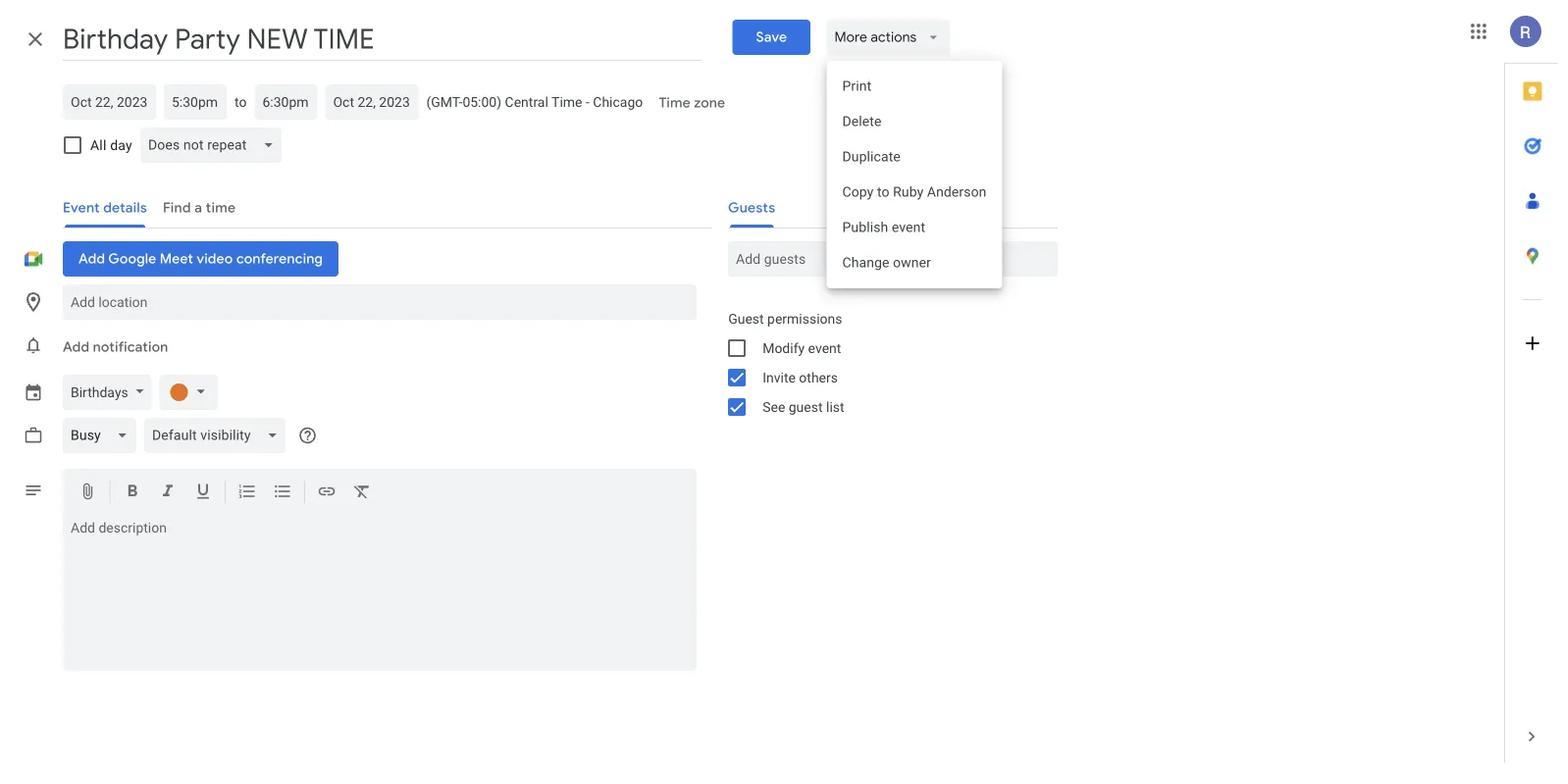 Task type: locate. For each thing, give the bounding box(es) containing it.
(gmt-05:00) central time - chicago
[[426, 94, 643, 110]]

central
[[505, 94, 549, 110]]

publish event
[[842, 219, 926, 236]]

event up guests text field
[[892, 219, 926, 236]]

invite
[[763, 370, 796, 386]]

0 vertical spatial to
[[235, 94, 247, 110]]

arrow_drop_down
[[925, 28, 942, 46]]

End date text field
[[333, 90, 411, 114]]

bulleted list image
[[273, 482, 293, 505]]

italic image
[[158, 482, 178, 505]]

0 horizontal spatial to
[[235, 94, 247, 110]]

time left -
[[552, 94, 583, 110]]

ruby
[[893, 184, 924, 200]]

guest
[[728, 311, 764, 327]]

Start time text field
[[172, 90, 219, 114]]

duplicate
[[842, 149, 901, 165]]

to left ruby
[[877, 184, 890, 200]]

formatting options toolbar
[[63, 469, 697, 517]]

1 vertical spatial event
[[808, 340, 842, 356]]

time left zone
[[659, 94, 691, 112]]

delete
[[842, 113, 882, 130]]

add notification button
[[55, 324, 176, 371]]

0 horizontal spatial event
[[808, 340, 842, 356]]

tab list
[[1506, 64, 1560, 710]]

1 vertical spatial to
[[877, 184, 890, 200]]

group
[[713, 304, 1058, 422]]

1 horizontal spatial event
[[892, 219, 926, 236]]

menu
[[827, 61, 1002, 289]]

underline image
[[193, 482, 213, 505]]

permissions
[[768, 311, 843, 327]]

invite others
[[763, 370, 838, 386]]

event for publish event
[[892, 219, 926, 236]]

0 vertical spatial event
[[892, 219, 926, 236]]

save button
[[733, 20, 811, 55]]

05:00)
[[463, 94, 502, 110]]

time zone button
[[651, 85, 733, 121]]

add
[[63, 339, 89, 356]]

None field
[[140, 128, 290, 163], [63, 418, 144, 453], [144, 418, 294, 453], [140, 128, 290, 163], [63, 418, 144, 453], [144, 418, 294, 453]]

time
[[552, 94, 583, 110], [659, 94, 691, 112]]

to
[[235, 94, 247, 110], [877, 184, 890, 200]]

bold image
[[123, 482, 142, 505]]

see guest list
[[763, 399, 845, 415]]

End time text field
[[262, 90, 310, 114]]

event up others
[[808, 340, 842, 356]]

event
[[892, 219, 926, 236], [808, 340, 842, 356]]

actions
[[871, 28, 917, 46]]

notification
[[93, 339, 168, 356]]

1 horizontal spatial time
[[659, 94, 691, 112]]

(gmt-
[[426, 94, 463, 110]]

to left end time text box
[[235, 94, 247, 110]]



Task type: vqa. For each thing, say whether or not it's contained in the screenshot.
INSERT LINK image
yes



Task type: describe. For each thing, give the bounding box(es) containing it.
list
[[827, 399, 845, 415]]

-
[[586, 94, 590, 110]]

add notification
[[63, 339, 168, 356]]

insert link image
[[317, 482, 337, 505]]

guest
[[789, 399, 823, 415]]

save
[[756, 28, 788, 46]]

see
[[763, 399, 786, 415]]

day
[[110, 137, 132, 153]]

guest permissions
[[728, 311, 843, 327]]

others
[[799, 370, 838, 386]]

group containing guest permissions
[[713, 304, 1058, 422]]

0 horizontal spatial time
[[552, 94, 583, 110]]

copy to ruby anderson
[[842, 184, 987, 200]]

owner
[[893, 255, 931, 271]]

change
[[842, 255, 890, 271]]

more
[[835, 28, 868, 46]]

1 horizontal spatial to
[[877, 184, 890, 200]]

time zone
[[659, 94, 725, 112]]

all
[[90, 137, 107, 153]]

Description text field
[[63, 520, 697, 667]]

Guests text field
[[736, 241, 1050, 277]]

anderson
[[927, 184, 987, 200]]

numbered list image
[[238, 482, 257, 505]]

change owner
[[842, 255, 931, 271]]

birthdays
[[71, 384, 128, 400]]

chicago
[[593, 94, 643, 110]]

modify
[[763, 340, 805, 356]]

modify event
[[763, 340, 842, 356]]

print
[[842, 78, 872, 94]]

Location text field
[[71, 285, 689, 320]]

publish
[[842, 219, 888, 236]]

copy
[[842, 184, 874, 200]]

remove formatting image
[[352, 482, 372, 505]]

more actions arrow_drop_down
[[835, 28, 942, 46]]

time inside button
[[659, 94, 691, 112]]

all day
[[90, 137, 132, 153]]

zone
[[694, 94, 725, 112]]

menu containing print
[[827, 61, 1002, 289]]

Title text field
[[63, 18, 702, 61]]

event for modify event
[[808, 340, 842, 356]]

Start date text field
[[71, 90, 148, 114]]



